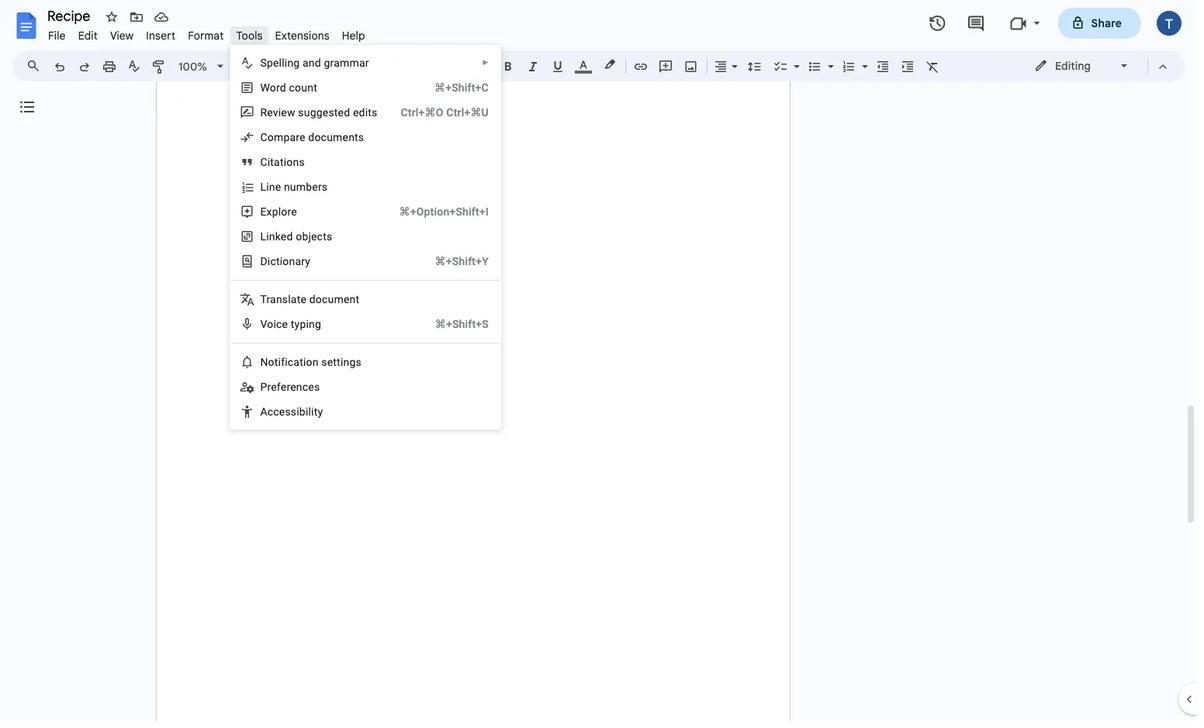 Task type: vqa. For each thing, say whether or not it's contained in the screenshot.
View menu item
yes



Task type: locate. For each thing, give the bounding box(es) containing it.
settings
[[322, 356, 362, 369]]

w
[[260, 81, 270, 94]]

Rename text field
[[42, 6, 99, 25]]

numbers
[[284, 180, 328, 193]]

share
[[1092, 16, 1123, 30]]

l inked objects
[[260, 230, 333, 243]]

review s u ggested edits
[[260, 106, 378, 119]]

typing
[[291, 318, 321, 331]]

insert image image
[[683, 55, 701, 77]]

numbered list menu image
[[859, 56, 869, 61]]

count
[[289, 81, 317, 94]]

⌘+shift+c element
[[416, 80, 489, 95]]

application containing share
[[0, 0, 1198, 722]]

line numbers
[[260, 180, 328, 193]]

►
[[482, 58, 490, 67]]

menu bar banner
[[0, 0, 1198, 722]]

editing
[[1056, 59, 1091, 73]]

bulleted list menu image
[[824, 56, 835, 61]]

application
[[0, 0, 1198, 722]]

co m pare documents
[[260, 131, 364, 144]]

document
[[310, 293, 360, 306]]

ggested
[[310, 106, 350, 119]]

view
[[110, 29, 134, 42]]

line numbers f1 element
[[260, 180, 332, 193]]

s
[[260, 56, 267, 69]]

s pelling and grammar
[[260, 56, 369, 69]]

l
[[260, 230, 266, 243]]

checklist menu image
[[790, 56, 800, 61]]

and
[[303, 56, 321, 69]]

d
[[260, 255, 268, 268]]

citations
[[260, 156, 305, 168]]

p references
[[260, 381, 320, 394]]

⌘+shift+s
[[435, 318, 489, 331]]

notification settings o element
[[260, 356, 366, 369]]

preferences p element
[[260, 381, 325, 394]]

m
[[274, 131, 284, 144]]

explore r element
[[260, 205, 302, 218]]

o
[[268, 356, 275, 369]]

Star checkbox
[[101, 6, 123, 28]]

menu containing s
[[230, 45, 501, 722]]

ranslate
[[267, 293, 307, 306]]

line & paragraph spacing image
[[746, 55, 764, 77]]

n
[[260, 356, 268, 369]]

menu bar
[[42, 20, 372, 46]]

explo
[[260, 205, 288, 218]]

⌘+shift+c
[[435, 81, 489, 94]]

edit
[[78, 29, 98, 42]]

edits
[[353, 106, 378, 119]]

menu bar containing file
[[42, 20, 372, 46]]

w ord count
[[260, 81, 317, 94]]

⌘+shift+y element
[[417, 254, 489, 269]]

insert menu item
[[140, 26, 182, 45]]

translate document t element
[[260, 293, 364, 306]]

ctrl+⌘o ctrl+⌘u element
[[382, 105, 489, 120]]

view menu item
[[104, 26, 140, 45]]

share button
[[1059, 8, 1142, 39]]

inked
[[266, 230, 293, 243]]

highlight color image
[[602, 55, 619, 74]]

Zoom text field
[[175, 56, 212, 78]]

Menus field
[[19, 55, 54, 77]]

format menu item
[[182, 26, 230, 45]]

pare
[[284, 131, 306, 144]]

c
[[268, 406, 273, 418]]

p
[[260, 381, 267, 394]]

help
[[342, 29, 365, 42]]

file
[[48, 29, 66, 42]]

Zoom field
[[172, 55, 231, 79]]

tools menu item
[[230, 26, 269, 45]]

extensions menu item
[[269, 26, 336, 45]]

help menu item
[[336, 26, 372, 45]]

menu
[[230, 45, 501, 722]]

v
[[260, 318, 267, 331]]

objects
[[296, 230, 333, 243]]

citations k element
[[260, 156, 310, 168]]

⌘+shift+y
[[435, 255, 489, 268]]

main toolbar
[[46, 0, 946, 602]]

ictionary
[[268, 255, 311, 268]]

pelling
[[267, 56, 300, 69]]



Task type: describe. For each thing, give the bounding box(es) containing it.
file menu item
[[42, 26, 72, 45]]

⌘+option+shift+i element
[[381, 204, 489, 220]]

dictionary d element
[[260, 255, 315, 268]]

grammar
[[324, 56, 369, 69]]

a c cessibility
[[260, 406, 323, 418]]

ctrl+⌘o ctrl+⌘u
[[401, 106, 489, 119]]

v oice typing
[[260, 318, 321, 331]]

tification
[[275, 356, 319, 369]]

documents
[[308, 131, 364, 144]]

references
[[267, 381, 320, 394]]

s
[[298, 106, 304, 119]]

u
[[304, 106, 310, 119]]

co
[[260, 131, 274, 144]]

compare documents m element
[[260, 131, 369, 144]]

editing button
[[1024, 54, 1141, 78]]

explo r e
[[260, 205, 297, 218]]

word count w element
[[260, 81, 322, 94]]

t
[[260, 293, 267, 306]]

ord
[[270, 81, 286, 94]]

cessibility
[[273, 406, 323, 418]]

n o tification settings
[[260, 356, 362, 369]]

edit menu item
[[72, 26, 104, 45]]

spelling and grammar s element
[[260, 56, 374, 69]]

ctrl+⌘o
[[401, 106, 444, 119]]

ctrl+⌘u
[[447, 106, 489, 119]]

d ictionary
[[260, 255, 311, 268]]

accessibility c element
[[260, 406, 328, 418]]

text color image
[[575, 55, 592, 74]]

insert
[[146, 29, 176, 42]]

t ranslate document
[[260, 293, 360, 306]]

r
[[288, 205, 291, 218]]

review suggested edits u element
[[260, 106, 382, 119]]

extensions
[[275, 29, 330, 42]]

menu bar inside menu bar banner
[[42, 20, 372, 46]]

oice
[[267, 318, 288, 331]]

⌘+option+shift+i
[[399, 205, 489, 218]]

tools
[[236, 29, 263, 42]]

mode and view toolbar
[[1023, 50, 1176, 82]]

e
[[291, 205, 297, 218]]

voice typing v element
[[260, 318, 326, 331]]

linked objects l element
[[260, 230, 337, 243]]

format
[[188, 29, 224, 42]]

⌘+shift+s element
[[417, 317, 489, 332]]

line
[[260, 180, 281, 193]]

a
[[260, 406, 268, 418]]

review
[[260, 106, 296, 119]]



